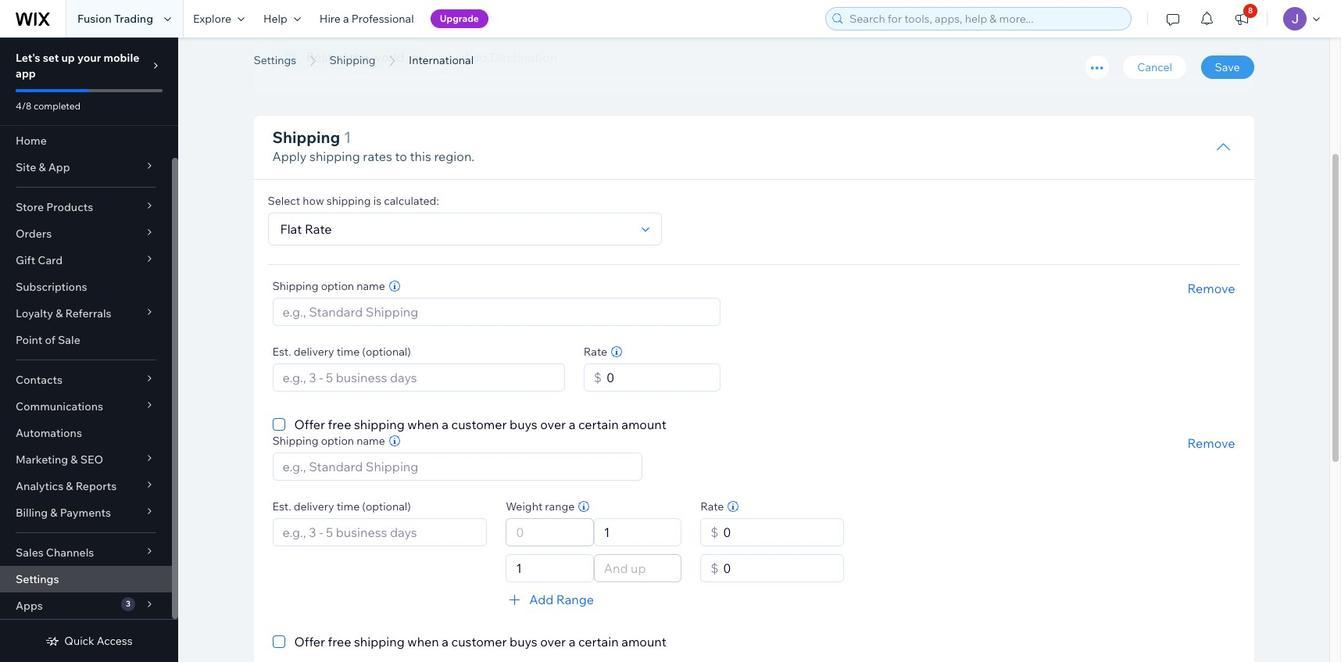 Task type: vqa. For each thing, say whether or not it's contained in the screenshot.
CATEGORIES
no



Task type: locate. For each thing, give the bounding box(es) containing it.
your
[[77, 51, 101, 65]]

help button
[[254, 0, 310, 38]]

1 e.g., 3 - 5 business days field from the top
[[278, 365, 560, 391]]

0 vertical spatial settings link
[[246, 52, 304, 68]]

0 vertical spatial of
[[335, 49, 347, 65]]

& inside dropdown button
[[66, 479, 73, 493]]

1 remove button from the top
[[1188, 279, 1236, 298]]

1 offer free shipping when a customer buys over a certain amount from the top
[[294, 417, 667, 433]]

1 (optional) from the top
[[362, 345, 411, 359]]

settings inside sidebar element
[[16, 572, 59, 586]]

0 vertical spatial free
[[328, 417, 351, 433]]

est. delivery time (optional) for 1st e.g., 3 - 5 business days field from the top of the page
[[272, 345, 411, 359]]

1 vertical spatial est.
[[272, 500, 291, 514]]

1 over from the top
[[540, 417, 566, 433]]

settings down help at the left top
[[254, 53, 296, 67]]

when inside offer free shipping when a customer buys over a certain amount checkbox
[[408, 417, 439, 433]]

sale
[[58, 333, 80, 347]]

0 vertical spatial over
[[540, 417, 566, 433]]

settings down the sales
[[16, 572, 59, 586]]

remove
[[1188, 281, 1236, 297], [1188, 436, 1236, 451]]

1 vertical spatial e.g., 3 - 5 business days field
[[278, 519, 482, 546]]

1 vertical spatial option
[[321, 434, 354, 448]]

mobile
[[104, 51, 139, 65]]

save
[[1215, 60, 1240, 74]]

destination
[[490, 49, 557, 65]]

3
[[126, 599, 131, 609]]

0 vertical spatial offer free shipping when a customer buys over a certain amount
[[294, 417, 667, 433]]

1 vertical spatial shipping option name
[[272, 434, 385, 448]]

amount for offer free shipping when a customer buys over a certain amount option
[[622, 634, 667, 650]]

1 vertical spatial name
[[357, 434, 385, 448]]

& right loyalty
[[56, 306, 63, 321]]

e.g., Standard Shipping field
[[278, 299, 715, 326], [278, 454, 637, 480]]

& left seo
[[71, 453, 78, 467]]

certain inside checkbox
[[578, 417, 619, 433]]

subscriptions link
[[0, 274, 172, 300]]

And up text field
[[599, 555, 676, 582]]

add
[[463, 49, 487, 65], [529, 592, 554, 608]]

1 vertical spatial amount
[[622, 634, 667, 650]]

& for loyalty
[[56, 306, 63, 321]]

region.
[[434, 149, 475, 164]]

0 vertical spatial est. delivery time (optional)
[[272, 345, 411, 359]]

shipping
[[330, 53, 376, 67], [272, 127, 340, 147], [272, 279, 319, 293], [272, 434, 319, 448]]

1 e.g., standard shipping field from the top
[[278, 299, 715, 326]]

2 shipping option name from the top
[[272, 434, 385, 448]]

settings link down the channels
[[0, 566, 172, 593]]

offer free shipping when a customer buys over a certain amount for offer free shipping when a customer buys over a certain amount checkbox
[[294, 417, 667, 433]]

add inside button
[[529, 592, 554, 608]]

0 vertical spatial when
[[408, 417, 439, 433]]

remove for e.g., standard shipping "field" related to offer free shipping when a customer buys over a certain amount option's remove button
[[1188, 436, 1236, 451]]

amount inside checkbox
[[622, 417, 667, 433]]

2 customer from the top
[[452, 634, 507, 650]]

1 vertical spatial certain
[[578, 634, 619, 650]]

1 when from the top
[[408, 417, 439, 433]]

2 delivery from the top
[[294, 500, 334, 514]]

offer free shipping when a customer buys over a certain amount for offer free shipping when a customer buys over a certain amount option
[[294, 634, 667, 650]]

option for offer free shipping when a customer buys over a certain amount option
[[321, 434, 354, 448]]

& right "site"
[[39, 160, 46, 174]]

reports
[[76, 479, 117, 493]]

e.g., standard shipping field for offer free shipping when a customer buys over a certain amount option
[[278, 454, 637, 480]]

1 buys from the top
[[510, 417, 538, 433]]

1 customer from the top
[[452, 417, 507, 433]]

& for site
[[39, 160, 46, 174]]

site
[[16, 160, 36, 174]]

shipping inside shipping 1 apply shipping rates to this region.
[[272, 127, 340, 147]]

2 vertical spatial $
[[711, 561, 719, 576]]

add destination button
[[440, 48, 557, 66]]

1 vertical spatial offer
[[294, 634, 325, 650]]

$
[[594, 370, 602, 386], [711, 525, 719, 540], [711, 561, 719, 576]]

0 vertical spatial $
[[594, 370, 602, 386]]

free for offer free shipping when a customer buys over a certain amount checkbox
[[328, 417, 351, 433]]

1 horizontal spatial rate
[[701, 500, 724, 514]]

settings
[[254, 53, 296, 67], [16, 572, 59, 586]]

e.g., 3 - 5 business days field
[[278, 365, 560, 391], [278, 519, 482, 546]]

2 when from the top
[[408, 634, 439, 650]]

1 vertical spatial offer free shipping when a customer buys over a certain amount
[[294, 634, 667, 650]]

a inside 'link'
[[343, 12, 349, 26]]

when inside offer free shipping when a customer buys over a certain amount option
[[408, 634, 439, 650]]

1 free from the top
[[328, 417, 351, 433]]

offer
[[294, 417, 325, 433], [294, 634, 325, 650]]

card
[[38, 253, 63, 267]]

free inside option
[[328, 634, 351, 650]]

1 certain from the top
[[578, 417, 619, 433]]

shipping
[[310, 149, 360, 164], [327, 194, 371, 208], [354, 417, 405, 433], [354, 634, 405, 650]]

settings link down help at the left top
[[246, 52, 304, 68]]

(optional) for 2nd e.g., 3 - 5 business days field from the top
[[362, 500, 411, 514]]

& for marketing
[[71, 453, 78, 467]]

weight range
[[506, 500, 575, 514]]

8 button
[[1225, 0, 1259, 38]]

& for analytics
[[66, 479, 73, 493]]

offer inside checkbox
[[294, 417, 325, 433]]

amount for offer free shipping when a customer buys over a certain amount checkbox
[[622, 417, 667, 433]]

1 est. delivery time (optional) from the top
[[272, 345, 411, 359]]

free inside checkbox
[[328, 417, 351, 433]]

of left the
[[335, 49, 347, 65]]

of
[[335, 49, 347, 65], [45, 333, 55, 347]]

1 vertical spatial $
[[711, 525, 719, 540]]

select how shipping is calculated:
[[268, 194, 439, 208]]

None field
[[562, 41, 1228, 73], [276, 214, 635, 245], [562, 41, 1228, 73], [276, 214, 635, 245]]

1 vertical spatial (optional)
[[362, 500, 411, 514]]

2 buys from the top
[[510, 634, 538, 650]]

0 horizontal spatial add
[[463, 49, 487, 65]]

0 vertical spatial e.g., standard shipping field
[[278, 299, 715, 326]]

of left sale
[[45, 333, 55, 347]]

free
[[328, 417, 351, 433], [328, 634, 351, 650]]

offer free shipping when a customer buys over a certain amount inside option
[[294, 634, 667, 650]]

0 vertical spatial offer
[[294, 417, 325, 433]]

1 vertical spatial remove button
[[1188, 434, 1236, 453]]

1 vertical spatial rate
[[701, 500, 724, 514]]

time for 1st e.g., 3 - 5 business days field from the top of the page
[[337, 345, 360, 359]]

customer for offer free shipping when a customer buys over a certain amount option
[[452, 634, 507, 650]]

point
[[16, 333, 42, 347]]

offer free shipping when a customer buys over a certain amount
[[294, 417, 667, 433], [294, 634, 667, 650]]

2 offer from the top
[[294, 634, 325, 650]]

customer inside offer free shipping when a customer buys over a certain amount option
[[452, 634, 507, 650]]

automations
[[16, 426, 82, 440]]

hire a professional
[[320, 12, 414, 26]]

1 horizontal spatial of
[[335, 49, 347, 65]]

1 vertical spatial est. delivery time (optional)
[[272, 500, 411, 514]]

2 (optional) from the top
[[362, 500, 411, 514]]

home link
[[0, 127, 172, 154]]

2 amount from the top
[[622, 634, 667, 650]]

0 horizontal spatial of
[[45, 333, 55, 347]]

0 vertical spatial option
[[321, 279, 354, 293]]

& for billing
[[50, 506, 57, 520]]

2 free from the top
[[328, 634, 351, 650]]

0 vertical spatial remove button
[[1188, 279, 1236, 298]]

2 est. from the top
[[272, 500, 291, 514]]

0 vertical spatial buys
[[510, 417, 538, 433]]

range
[[556, 592, 594, 608]]

1 vertical spatial of
[[45, 333, 55, 347]]

1 vertical spatial remove
[[1188, 436, 1236, 451]]

0 vertical spatial add
[[463, 49, 487, 65]]

0 vertical spatial customer
[[452, 417, 507, 433]]

1 amount from the top
[[622, 417, 667, 433]]

1 vertical spatial free
[[328, 634, 351, 650]]

& right billing
[[50, 506, 57, 520]]

shipping option name for offer free shipping when a customer buys over a certain amount checkbox
[[272, 279, 385, 293]]

1 vertical spatial e.g., standard shipping field
[[278, 454, 637, 480]]

(optional)
[[362, 345, 411, 359], [362, 500, 411, 514]]

customer inside offer free shipping when a customer buys over a certain amount checkbox
[[452, 417, 507, 433]]

est.
[[272, 345, 291, 359], [272, 500, 291, 514]]

loyalty & referrals button
[[0, 300, 172, 327]]

of for the
[[335, 49, 347, 65]]

2 name from the top
[[357, 434, 385, 448]]

upgrade
[[440, 13, 479, 24]]

0 vertical spatial settings
[[254, 53, 296, 67]]

name
[[357, 279, 385, 293], [357, 434, 385, 448]]

offer inside option
[[294, 634, 325, 650]]

remove for remove button corresponding to e.g., standard shipping "field" associated with offer free shipping when a customer buys over a certain amount checkbox
[[1188, 281, 1236, 297]]

1 vertical spatial add
[[529, 592, 554, 608]]

hire a professional link
[[310, 0, 423, 38]]

1 vertical spatial customer
[[452, 634, 507, 650]]

2 certain from the top
[[578, 634, 619, 650]]

1 shipping option name from the top
[[272, 279, 385, 293]]

1 est. from the top
[[272, 345, 291, 359]]

1 delivery from the top
[[294, 345, 334, 359]]

2 time from the top
[[337, 500, 360, 514]]

upgrade button
[[430, 9, 488, 28]]

buys inside option
[[510, 634, 538, 650]]

delivery for 1st e.g., 3 - 5 business days field from the top of the page
[[294, 345, 334, 359]]

&
[[39, 160, 46, 174], [56, 306, 63, 321], [71, 453, 78, 467], [66, 479, 73, 493], [50, 506, 57, 520]]

1 time from the top
[[337, 345, 360, 359]]

completed
[[34, 100, 81, 112]]

1 vertical spatial settings
[[16, 572, 59, 586]]

2 est. delivery time (optional) from the top
[[272, 500, 411, 514]]

1 vertical spatial time
[[337, 500, 360, 514]]

0 vertical spatial name
[[357, 279, 385, 293]]

let's
[[16, 51, 40, 65]]

delivery
[[294, 345, 334, 359], [294, 500, 334, 514]]

over inside option
[[540, 634, 566, 650]]

remove button
[[1188, 279, 1236, 298], [1188, 434, 1236, 453]]

site & app button
[[0, 154, 172, 181]]

2 remove button from the top
[[1188, 434, 1236, 453]]

Offer free shipping when a customer buys over a certain amount checkbox
[[272, 415, 667, 434]]

buys inside checkbox
[[510, 417, 538, 433]]

0 vertical spatial time
[[337, 345, 360, 359]]

analytics & reports
[[16, 479, 117, 493]]

amount inside option
[[622, 634, 667, 650]]

shipping link
[[322, 52, 384, 68]]

add down upgrade button
[[463, 49, 487, 65]]

2 e.g., standard shipping field from the top
[[278, 454, 637, 480]]

1 vertical spatial over
[[540, 634, 566, 650]]

explore
[[193, 12, 231, 26]]

1 name from the top
[[357, 279, 385, 293]]

est. delivery time (optional)
[[272, 345, 411, 359], [272, 500, 411, 514]]

0 horizontal spatial rate
[[584, 345, 607, 359]]

1 horizontal spatial settings
[[254, 53, 296, 67]]

add inside button
[[463, 49, 487, 65]]

1 remove from the top
[[1188, 281, 1236, 297]]

0 horizontal spatial settings
[[16, 572, 59, 586]]

free for offer free shipping when a customer buys over a certain amount option
[[328, 634, 351, 650]]

& left 'reports'
[[66, 479, 73, 493]]

1 vertical spatial delivery
[[294, 500, 334, 514]]

e.g., standard shipping field for offer free shipping when a customer buys over a certain amount checkbox
[[278, 299, 715, 326]]

site & app
[[16, 160, 70, 174]]

store
[[16, 200, 44, 214]]

sales
[[16, 546, 44, 560]]

certain
[[578, 417, 619, 433], [578, 634, 619, 650]]

rate
[[584, 345, 607, 359], [701, 500, 724, 514]]

rest of the world
[[306, 49, 405, 65]]

est. for 1st e.g., 3 - 5 business days field from the top of the page
[[272, 345, 291, 359]]

time
[[337, 345, 360, 359], [337, 500, 360, 514]]

1 offer from the top
[[294, 417, 325, 433]]

1 horizontal spatial add
[[529, 592, 554, 608]]

2 e.g., 3 - 5 business days field from the top
[[278, 519, 482, 546]]

over inside checkbox
[[540, 417, 566, 433]]

2 offer free shipping when a customer buys over a certain amount from the top
[[294, 634, 667, 650]]

0 vertical spatial shipping option name
[[272, 279, 385, 293]]

Search for tools, apps, help & more... field
[[845, 8, 1126, 30]]

shipping option name
[[272, 279, 385, 293], [272, 434, 385, 448]]

of inside sidebar element
[[45, 333, 55, 347]]

None text field
[[602, 365, 715, 391], [511, 519, 579, 546], [599, 519, 667, 546], [719, 519, 839, 546], [602, 365, 715, 391], [511, 519, 579, 546], [599, 519, 667, 546], [719, 519, 839, 546]]

0 vertical spatial e.g., 3 - 5 business days field
[[278, 365, 560, 391]]

1 vertical spatial buys
[[510, 634, 538, 650]]

amount
[[622, 417, 667, 433], [622, 634, 667, 650]]

remove button for e.g., standard shipping "field" related to offer free shipping when a customer buys over a certain amount option
[[1188, 434, 1236, 453]]

hire
[[320, 12, 341, 26]]

1 vertical spatial when
[[408, 634, 439, 650]]

0 vertical spatial amount
[[622, 417, 667, 433]]

2 over from the top
[[540, 634, 566, 650]]

offer free shipping when a customer buys over a certain amount inside checkbox
[[294, 417, 667, 433]]

cancel
[[1138, 60, 1173, 74]]

1 vertical spatial settings link
[[0, 566, 172, 593]]

None text field
[[511, 555, 579, 582], [719, 555, 839, 582], [511, 555, 579, 582], [719, 555, 839, 582]]

2 option from the top
[[321, 434, 354, 448]]

quick access
[[64, 634, 133, 648]]

2 remove from the top
[[1188, 436, 1236, 451]]

0 horizontal spatial settings link
[[0, 566, 172, 593]]

1 horizontal spatial settings link
[[246, 52, 304, 68]]

when for offer free shipping when a customer buys over a certain amount option
[[408, 634, 439, 650]]

0 vertical spatial (optional)
[[362, 345, 411, 359]]

loyalty & referrals
[[16, 306, 111, 321]]

certain inside option
[[578, 634, 619, 650]]

add left range
[[529, 592, 554, 608]]

subscriptions
[[16, 280, 87, 294]]

buys for offer free shipping when a customer buys over a certain amount option
[[510, 634, 538, 650]]

quick
[[64, 634, 94, 648]]

billing & payments button
[[0, 500, 172, 526]]

0 vertical spatial delivery
[[294, 345, 334, 359]]

buys
[[510, 417, 538, 433], [510, 634, 538, 650]]

0 vertical spatial remove
[[1188, 281, 1236, 297]]

0 vertical spatial certain
[[578, 417, 619, 433]]

1 option from the top
[[321, 279, 354, 293]]

0 vertical spatial est.
[[272, 345, 291, 359]]



Task type: describe. For each thing, give the bounding box(es) containing it.
international down hire
[[254, 34, 427, 69]]

range
[[545, 500, 575, 514]]

select
[[268, 194, 300, 208]]

add for add destination
[[463, 49, 487, 65]]

add destination
[[463, 49, 557, 65]]

calculated:
[[384, 194, 439, 208]]

fusion trading
[[77, 12, 153, 26]]

shipping 1 apply shipping rates to this region.
[[272, 127, 475, 164]]

sidebar element
[[0, 38, 178, 662]]

0 vertical spatial rate
[[584, 345, 607, 359]]

trading
[[114, 12, 153, 26]]

let's set up your mobile app
[[16, 51, 139, 81]]

marketing & seo button
[[0, 446, 172, 473]]

customer for offer free shipping when a customer buys over a certain amount checkbox
[[452, 417, 507, 433]]

1
[[344, 127, 351, 147]]

payments
[[60, 506, 111, 520]]

shipping inside shipping link
[[330, 53, 376, 67]]

cancel button
[[1124, 56, 1187, 79]]

shipping option name for offer free shipping when a customer buys over a certain amount option
[[272, 434, 385, 448]]

4/8
[[16, 100, 31, 112]]

home
[[16, 134, 47, 148]]

professional
[[352, 12, 414, 26]]

over for offer free shipping when a customer buys over a certain amount checkbox
[[540, 417, 566, 433]]

this
[[410, 149, 431, 164]]

weight
[[506, 500, 543, 514]]

quick access button
[[46, 634, 133, 648]]

store products
[[16, 200, 93, 214]]

of for sale
[[45, 333, 55, 347]]

shipping inside checkbox
[[354, 417, 405, 433]]

access
[[97, 634, 133, 648]]

contacts
[[16, 373, 63, 387]]

buys for offer free shipping when a customer buys over a certain amount checkbox
[[510, 417, 538, 433]]

est. for 2nd e.g., 3 - 5 business days field from the top
[[272, 500, 291, 514]]

rest
[[306, 49, 332, 65]]

option for offer free shipping when a customer buys over a certain amount checkbox
[[321, 279, 354, 293]]

Offer free shipping when a customer buys over a certain amount checkbox
[[272, 633, 667, 651]]

sales channels
[[16, 546, 94, 560]]

sales channels button
[[0, 539, 172, 566]]

help
[[263, 12, 288, 26]]

gift
[[16, 253, 35, 267]]

communications
[[16, 399, 103, 414]]

contacts button
[[0, 367, 172, 393]]

orders
[[16, 227, 52, 241]]

how
[[303, 194, 324, 208]]

apply
[[272, 149, 307, 164]]

automations link
[[0, 420, 172, 446]]

analytics
[[16, 479, 63, 493]]

add range button
[[506, 591, 790, 609]]

channels
[[46, 546, 94, 560]]

up
[[61, 51, 75, 65]]

marketing
[[16, 453, 68, 467]]

app
[[16, 66, 36, 81]]

name for offer free shipping when a customer buys over a certain amount option
[[357, 434, 385, 448]]

international down upgrade button
[[409, 53, 474, 67]]

when for offer free shipping when a customer buys over a certain amount checkbox
[[408, 417, 439, 433]]

seo
[[80, 453, 103, 467]]

is
[[373, 194, 382, 208]]

point of sale link
[[0, 327, 172, 353]]

save button
[[1201, 56, 1254, 79]]

rates
[[363, 149, 392, 164]]

orders button
[[0, 220, 172, 247]]

analytics & reports button
[[0, 473, 172, 500]]

fusion
[[77, 12, 112, 26]]

billing
[[16, 506, 48, 520]]

over for offer free shipping when a customer buys over a certain amount option
[[540, 634, 566, 650]]

(optional) for 1st e.g., 3 - 5 business days field from the top of the page
[[362, 345, 411, 359]]

gift card
[[16, 253, 63, 267]]

offer for offer free shipping when a customer buys over a certain amount checkbox
[[294, 417, 325, 433]]

certain for offer free shipping when a customer buys over a certain amount checkbox
[[578, 417, 619, 433]]

8
[[1248, 5, 1253, 16]]

billing & payments
[[16, 506, 111, 520]]

the
[[350, 49, 369, 65]]

time for 2nd e.g., 3 - 5 business days field from the top
[[337, 500, 360, 514]]

apps
[[16, 599, 43, 613]]

shipping inside option
[[354, 634, 405, 650]]

to
[[395, 149, 407, 164]]

shipping inside shipping 1 apply shipping rates to this region.
[[310, 149, 360, 164]]

communications button
[[0, 393, 172, 420]]

certain for offer free shipping when a customer buys over a certain amount option
[[578, 634, 619, 650]]

delivery for 2nd e.g., 3 - 5 business days field from the top
[[294, 500, 334, 514]]

name for offer free shipping when a customer buys over a certain amount checkbox
[[357, 279, 385, 293]]

products
[[46, 200, 93, 214]]

loyalty
[[16, 306, 53, 321]]

est. delivery time (optional) for 2nd e.g., 3 - 5 business days field from the top
[[272, 500, 411, 514]]

world
[[372, 49, 405, 65]]

marketing & seo
[[16, 453, 103, 467]]

app
[[48, 160, 70, 174]]

gift card button
[[0, 247, 172, 274]]

point of sale
[[16, 333, 80, 347]]

add for add range
[[529, 592, 554, 608]]

add range
[[529, 592, 594, 608]]

referrals
[[65, 306, 111, 321]]

offer for offer free shipping when a customer buys over a certain amount option
[[294, 634, 325, 650]]

remove button for e.g., standard shipping "field" associated with offer free shipping when a customer buys over a certain amount checkbox
[[1188, 279, 1236, 298]]

set
[[43, 51, 59, 65]]

arrow up outline image
[[1216, 139, 1232, 155]]



